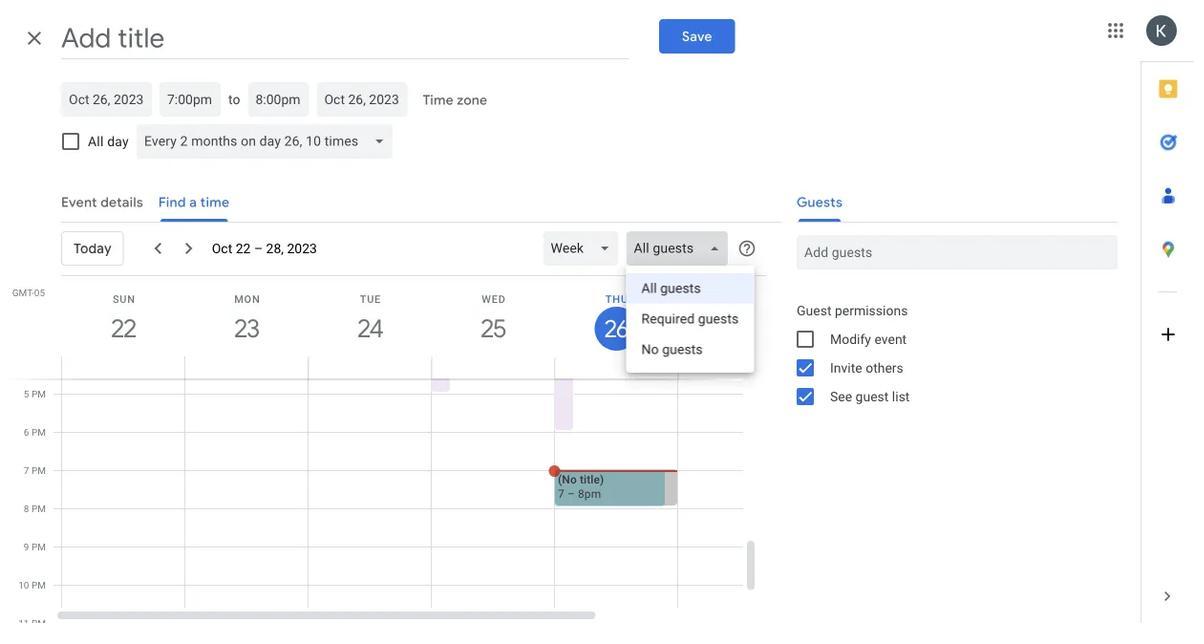 Task type: vqa. For each thing, say whether or not it's contained in the screenshot.
16 in grid
no



Task type: describe. For each thing, give the bounding box(es) containing it.
guest
[[797, 303, 832, 318]]

6 pm
[[24, 426, 46, 438]]

mon 23
[[233, 293, 261, 344]]

7 pm
[[24, 465, 46, 476]]

guest filter list box
[[626, 266, 754, 373]]

05
[[34, 287, 45, 298]]

event
[[875, 331, 907, 347]]

9
[[24, 541, 29, 552]]

pm for 7 pm
[[31, 465, 46, 476]]

tue 24
[[357, 293, 382, 344]]

guest permissions
[[797, 303, 908, 318]]

zone
[[457, 92, 488, 108]]

sunday, october 22 element
[[102, 307, 146, 351]]

Start time text field
[[167, 88, 213, 111]]

modify event
[[831, 331, 907, 347]]

24
[[357, 313, 382, 344]]

End date text field
[[324, 88, 400, 111]]

9 pm
[[24, 541, 46, 552]]

10 pm
[[18, 579, 46, 591]]

see guest list
[[831, 389, 910, 404]]

10
[[18, 579, 29, 591]]

pm for 6 pm
[[31, 426, 46, 438]]

26
[[604, 314, 628, 344]]

28,
[[266, 241, 284, 256]]

– inside (no title) 7 – 8pm
[[568, 487, 575, 500]]

oct
[[212, 241, 233, 256]]

gmt-05
[[12, 287, 45, 298]]

22 for sun 22
[[110, 313, 135, 344]]

today
[[74, 240, 112, 257]]

(no title) 7 – 8pm
[[558, 473, 604, 500]]

group containing guest permissions
[[782, 296, 1118, 411]]

Title text field
[[61, 17, 629, 59]]

oct 22 – 28, 2023
[[212, 241, 317, 256]]

all day
[[88, 133, 129, 149]]

pm for 10 pm
[[31, 579, 46, 591]]

monday, october 23 element
[[225, 307, 269, 351]]

see
[[831, 389, 853, 404]]

thu
[[606, 293, 629, 305]]

tue
[[360, 293, 381, 305]]

required guests option
[[626, 304, 754, 335]]

time zone
[[423, 92, 488, 108]]

0 horizontal spatial 7
[[24, 465, 29, 476]]

guest
[[856, 389, 889, 404]]

mon
[[234, 293, 261, 305]]

invite others
[[831, 360, 904, 376]]

pm for 8 pm
[[31, 503, 46, 514]]

5 pm
[[24, 388, 46, 400]]

23
[[233, 313, 258, 344]]



Task type: locate. For each thing, give the bounding box(es) containing it.
2 pm from the top
[[31, 426, 46, 438]]

22 right oct
[[236, 241, 251, 256]]

22
[[236, 241, 251, 256], [110, 313, 135, 344]]

title)
[[580, 473, 604, 486]]

4 pm from the top
[[31, 503, 46, 514]]

7 down 6
[[24, 465, 29, 476]]

5 pm from the top
[[31, 541, 46, 552]]

grid
[[0, 276, 926, 623]]

group
[[782, 296, 1118, 411]]

today button
[[61, 226, 124, 271]]

22 down sun
[[110, 313, 135, 344]]

8pm
[[578, 487, 601, 500]]

8
[[24, 503, 29, 514]]

3 pm from the top
[[31, 465, 46, 476]]

pm up 8 pm
[[31, 465, 46, 476]]

22 inside sun 22
[[110, 313, 135, 344]]

5
[[24, 388, 29, 400]]

25 column header
[[431, 276, 555, 379]]

25
[[480, 313, 505, 344]]

(no
[[558, 473, 577, 486]]

– down (no
[[568, 487, 575, 500]]

1 horizontal spatial –
[[568, 487, 575, 500]]

save button
[[660, 19, 736, 54]]

all
[[88, 133, 104, 149]]

to
[[228, 91, 240, 107]]

invite
[[831, 360, 863, 376]]

wed 25
[[480, 293, 506, 344]]

pm right 6
[[31, 426, 46, 438]]

8 pm
[[24, 503, 46, 514]]

0 horizontal spatial –
[[254, 241, 263, 256]]

None field
[[137, 124, 401, 159], [543, 231, 626, 266], [626, 231, 736, 266], [137, 124, 401, 159], [543, 231, 626, 266], [626, 231, 736, 266]]

0 horizontal spatial 22
[[110, 313, 135, 344]]

save
[[683, 28, 713, 45]]

1 vertical spatial –
[[568, 487, 575, 500]]

7 down (no
[[558, 487, 565, 500]]

pm for 9 pm
[[31, 541, 46, 552]]

grid containing 22
[[0, 276, 926, 623]]

– inside navigation toolbar
[[254, 241, 263, 256]]

6 pm from the top
[[31, 579, 46, 591]]

thursday, october 26, today element
[[595, 307, 639, 351]]

pm
[[31, 388, 46, 400], [31, 426, 46, 438], [31, 465, 46, 476], [31, 503, 46, 514], [31, 541, 46, 552], [31, 579, 46, 591]]

22 column header
[[61, 276, 185, 379]]

1 vertical spatial 7
[[558, 487, 565, 500]]

Guests text field
[[805, 235, 1111, 270]]

22 inside navigation toolbar
[[236, 241, 251, 256]]

wed
[[482, 293, 506, 305]]

1 vertical spatial 22
[[110, 313, 135, 344]]

0 vertical spatial 7
[[24, 465, 29, 476]]

time
[[423, 92, 454, 108]]

pm right "8"
[[31, 503, 46, 514]]

End time text field
[[256, 88, 301, 111]]

list
[[893, 389, 910, 404]]

0 vertical spatial 22
[[236, 241, 251, 256]]

navigation toolbar
[[61, 222, 767, 373]]

1 horizontal spatial 7
[[558, 487, 565, 500]]

1 pm from the top
[[31, 388, 46, 400]]

pm for 5 pm
[[31, 388, 46, 400]]

1 horizontal spatial 22
[[236, 241, 251, 256]]

–
[[254, 241, 263, 256], [568, 487, 575, 500]]

others
[[866, 360, 904, 376]]

gmt-
[[12, 287, 34, 298]]

pm right 5
[[31, 388, 46, 400]]

day
[[107, 133, 129, 149]]

tab list
[[1142, 62, 1195, 570]]

– left 28,
[[254, 241, 263, 256]]

modify
[[831, 331, 872, 347]]

pm right "9"
[[31, 541, 46, 552]]

wednesday, october 25 element
[[472, 307, 516, 351]]

Start date text field
[[69, 88, 144, 111]]

22 for oct 22 – 28, 2023
[[236, 241, 251, 256]]

permissions
[[835, 303, 908, 318]]

24 column header
[[308, 276, 432, 379]]

sun
[[113, 293, 136, 305]]

26 column header
[[554, 276, 679, 379]]

23 column header
[[184, 276, 309, 379]]

all guests option
[[626, 273, 754, 304]]

6
[[24, 426, 29, 438]]

2023
[[287, 241, 317, 256]]

column header
[[678, 276, 802, 379]]

7 inside (no title) 7 – 8pm
[[558, 487, 565, 500]]

0 vertical spatial –
[[254, 241, 263, 256]]

7
[[24, 465, 29, 476], [558, 487, 565, 500]]

time zone button
[[415, 83, 495, 118]]

no guests option
[[626, 335, 754, 365]]

sun 22
[[110, 293, 136, 344]]

tuesday, october 24 element
[[348, 307, 392, 351]]

pm right 10
[[31, 579, 46, 591]]

thu 26
[[604, 293, 629, 344]]



